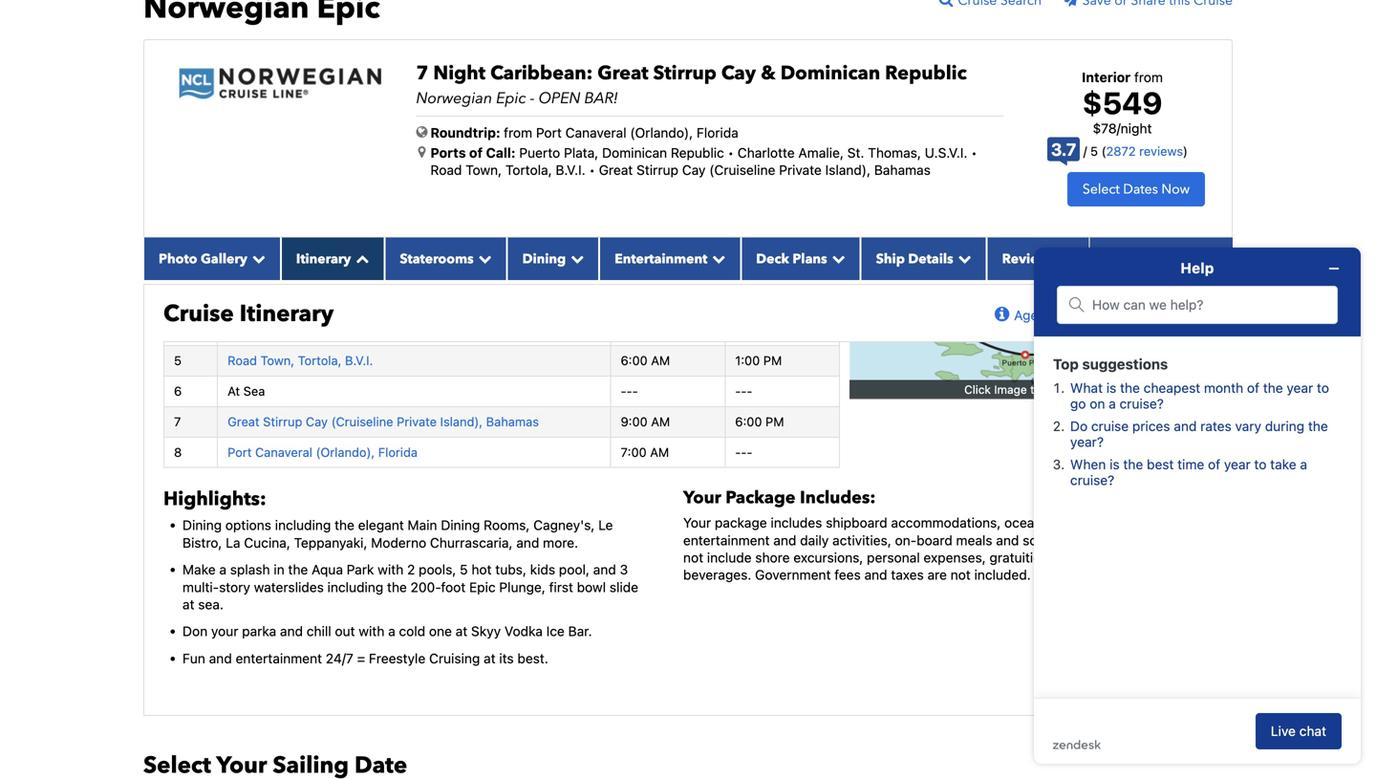 Task type: locate. For each thing, give the bounding box(es) containing it.
pm right '1:00'
[[764, 353, 782, 368]]

chevron down image inside ship details dropdown button
[[954, 252, 972, 265]]

0 horizontal spatial chevron down image
[[247, 252, 266, 265]]

1 horizontal spatial republic
[[885, 60, 967, 87]]

canaveral down sea
[[255, 445, 313, 459]]

stirrup down sea
[[263, 414, 302, 429]]

1 vertical spatial private
[[397, 414, 437, 429]]

1 horizontal spatial town,
[[466, 162, 502, 178]]

road inside ports of call: puerto plata, dominican republic • charlotte amalie, st. thomas, u.s.v.i. • road town, tortola, b.v.i. • great stirrup cay (cruiseline private island), bahamas
[[431, 162, 462, 178]]

bahamas inside ports of call: puerto plata, dominican republic • charlotte amalie, st. thomas, u.s.v.i. • road town, tortola, b.v.i. • great stirrup cay (cruiseline private island), bahamas
[[875, 162, 931, 178]]

a up story
[[219, 562, 227, 578]]

include
[[707, 550, 752, 565]]

great up bar!
[[598, 60, 649, 87]]

board
[[917, 532, 953, 548]]

6:00 up 9:00
[[621, 353, 648, 368]]

b.v.i. inside ports of call: puerto plata, dominican republic • charlotte amalie, st. thomas, u.s.v.i. • road town, tortola, b.v.i. • great stirrup cay (cruiseline private island), bahamas
[[556, 162, 586, 178]]

1 vertical spatial 6:00
[[735, 414, 762, 429]]

0 vertical spatial am
[[651, 353, 670, 368]]

chevron down image inside photo gallery dropdown button
[[247, 252, 266, 265]]

am for 9:00 am
[[651, 414, 670, 429]]

ship details button
[[861, 237, 987, 280]]

caribbean:
[[491, 60, 593, 87]]

dominican inside 7 night caribbean: great stirrup cay & dominican republic norwegian epic - open bar!
[[781, 60, 881, 87]]

--- down 6:00 pm
[[735, 445, 753, 459]]

1 vertical spatial beverages.
[[684, 567, 752, 583]]

1 horizontal spatial 5
[[460, 562, 468, 578]]

gallery
[[201, 250, 247, 268]]

1 horizontal spatial tortola,
[[506, 162, 552, 178]]

0 horizontal spatial •
[[589, 162, 595, 178]]

1 horizontal spatial canaveral
[[566, 125, 627, 141]]

• right u.s.v.i.
[[972, 145, 978, 161]]

dominican inside ports of call: puerto plata, dominican republic • charlotte amalie, st. thomas, u.s.v.i. • road town, tortola, b.v.i. • great stirrup cay (cruiseline private island), bahamas
[[602, 145, 667, 161]]

thomas,
[[868, 145, 922, 161]]

5 left (
[[1091, 144, 1099, 158]]

1 vertical spatial at
[[456, 623, 468, 639]]

chevron down image left "ship"
[[828, 252, 846, 265]]

-
[[530, 88, 535, 109], [621, 384, 627, 398], [627, 384, 633, 398], [633, 384, 638, 398], [735, 384, 741, 398], [741, 384, 747, 398], [747, 384, 753, 398], [735, 445, 741, 459], [741, 445, 747, 459], [747, 445, 753, 459]]

- inside 7 night caribbean: great stirrup cay & dominican republic norwegian epic - open bar!
[[530, 88, 535, 109]]

b.v.i. up great stirrup cay (cruiseline private island), bahamas
[[345, 353, 373, 368]]

epic down caribbean:
[[496, 88, 526, 109]]

town, inside ports of call: puerto plata, dominican republic • charlotte amalie, st. thomas, u.s.v.i. • road town, tortola, b.v.i. • great stirrup cay (cruiseline private island), bahamas
[[466, 162, 502, 178]]

epic
[[496, 88, 526, 109], [469, 579, 496, 595]]

beverages. down transportation,
[[1060, 532, 1129, 548]]

details
[[909, 250, 954, 268]]

--- down '1:00'
[[735, 384, 753, 398]]

chevron down image up cruise itinerary
[[247, 252, 266, 265]]

story
[[219, 579, 250, 595]]

chevron down image for ship details
[[954, 252, 972, 265]]

the left 200-
[[387, 579, 407, 595]]

(orlando), down great stirrup cay (cruiseline private island), bahamas
[[316, 445, 375, 459]]

0 vertical spatial stirrup
[[653, 60, 717, 87]]

2 horizontal spatial dining
[[523, 250, 566, 268]]

fun and entertainment 24/7 = freestyle cruising at its best.
[[183, 650, 549, 666]]

from for $549
[[1135, 69, 1163, 85]]

make
[[183, 562, 216, 578]]

5
[[1091, 144, 1099, 158], [174, 353, 182, 368], [460, 562, 468, 578]]

deck plans
[[756, 250, 828, 268]]

4
[[174, 323, 182, 337]]

island), inside ports of call: puerto plata, dominican republic • charlotte amalie, st. thomas, u.s.v.i. • road town, tortola, b.v.i. • great stirrup cay (cruiseline private island), bahamas
[[826, 162, 871, 178]]

2 horizontal spatial the
[[387, 579, 407, 595]]

chevron down image
[[474, 252, 492, 265], [566, 252, 584, 265], [828, 252, 846, 265], [954, 252, 972, 265]]

itinerary up road town, tortola, b.v.i. link
[[240, 298, 334, 330]]

bar!
[[585, 88, 618, 109]]

cucina,
[[244, 535, 290, 551]]

1 vertical spatial epic
[[469, 579, 496, 595]]

and down includes
[[774, 532, 797, 548]]

the
[[335, 517, 355, 533], [288, 562, 308, 578], [387, 579, 407, 595]]

1 vertical spatial town,
[[261, 353, 295, 368]]

0 horizontal spatial the
[[288, 562, 308, 578]]

b.v.i. down plata,
[[556, 162, 586, 178]]

dining for dining
[[523, 250, 566, 268]]

florida down great stirrup cay (cruiseline private island), bahamas
[[378, 445, 418, 459]]

stirrup left &
[[653, 60, 717, 87]]

1 vertical spatial cay
[[682, 162, 706, 178]]

on-
[[895, 532, 917, 548]]

0 vertical spatial island),
[[826, 162, 871, 178]]

republic inside 7 night caribbean: great stirrup cay & dominican republic norwegian epic - open bar!
[[885, 60, 967, 87]]

• down plata,
[[589, 162, 595, 178]]

1:00 pm
[[735, 353, 782, 368]]

dining
[[523, 250, 566, 268], [183, 517, 222, 533], [441, 517, 480, 533]]

interior from $549 $78 / night
[[1082, 69, 1163, 136]]

paper plane image
[[1065, 0, 1083, 7]]

your left package
[[684, 515, 711, 531]]

1 horizontal spatial chevron down image
[[708, 252, 726, 265]]

am up the 9:00 am on the bottom left of page
[[651, 353, 670, 368]]

9:00 am
[[621, 414, 670, 429]]

2 chevron down image from the left
[[566, 252, 584, 265]]

select          dates now link
[[1068, 172, 1206, 207]]

deck
[[756, 250, 790, 268]]

bahamas
[[875, 162, 931, 178], [486, 414, 539, 429]]

info circle image
[[989, 305, 1015, 324]]

elegant
[[358, 517, 404, 533]]

0 vertical spatial (cruiseline
[[710, 162, 776, 178]]

at sea
[[228, 384, 265, 398]]

1 vertical spatial canaveral
[[255, 445, 313, 459]]

great down at sea
[[228, 414, 260, 429]]

dining inside dropdown button
[[523, 250, 566, 268]]

some
[[1023, 532, 1057, 548]]

the right in
[[288, 562, 308, 578]]

1 vertical spatial a
[[388, 623, 396, 639]]

/
[[1117, 120, 1121, 136], [1084, 144, 1087, 158]]

epic down hot
[[469, 579, 496, 595]]

pm for 6:00 pm
[[766, 414, 784, 429]]

• left charlotte
[[728, 145, 734, 161]]

am for 6:00 am
[[651, 353, 670, 368]]

0 vertical spatial b.v.i.
[[556, 162, 586, 178]]

port up highlights:
[[228, 445, 252, 459]]

chevron down image left dining dropdown button
[[474, 252, 492, 265]]

1 horizontal spatial private
[[779, 162, 822, 178]]

7
[[416, 60, 429, 87], [174, 414, 181, 429]]

1 vertical spatial florida
[[378, 445, 418, 459]]

0 horizontal spatial 6:00
[[621, 353, 648, 368]]

package
[[715, 515, 767, 531]]

not left include on the bottom of the page
[[684, 550, 704, 565]]

and right fun
[[209, 650, 232, 666]]

1 horizontal spatial •
[[728, 145, 734, 161]]

at right one
[[456, 623, 468, 639]]

package
[[726, 486, 796, 510]]

itinerary up cruise itinerary
[[296, 250, 351, 268]]

1 horizontal spatial b.v.i.
[[556, 162, 586, 178]]

0 vertical spatial including
[[275, 517, 331, 533]]

at
[[228, 384, 240, 398]]

the up teppanyaki,
[[335, 517, 355, 533]]

republic down 7 night caribbean: great stirrup cay & dominican republic norwegian epic - open bar!
[[671, 145, 724, 161]]

0 vertical spatial town,
[[466, 162, 502, 178]]

1 vertical spatial including
[[328, 579, 384, 595]]

=
[[357, 650, 365, 666]]

amalie,
[[799, 145, 844, 161]]

0 horizontal spatial republic
[[671, 145, 724, 161]]

1 chevron down image from the left
[[247, 252, 266, 265]]

am right 9:00
[[651, 414, 670, 429]]

0 horizontal spatial entertainment
[[236, 650, 322, 666]]

main
[[408, 517, 437, 533]]

dominican right &
[[781, 60, 881, 87]]

freestyle
[[369, 650, 426, 666]]

0 vertical spatial port
[[536, 125, 562, 141]]

dining button
[[507, 237, 600, 280]]

6:00 down '1:00'
[[735, 414, 762, 429]]

deck plans button
[[741, 237, 861, 280]]

entertainment down parka
[[236, 650, 322, 666]]

1 vertical spatial tortola,
[[298, 353, 342, 368]]

0 horizontal spatial (orlando),
[[316, 445, 375, 459]]

0 vertical spatial 5
[[1091, 144, 1099, 158]]

0 horizontal spatial not
[[684, 550, 704, 565]]

1 vertical spatial road
[[228, 353, 257, 368]]

entertainment up include on the bottom of the page
[[684, 532, 770, 548]]

1 horizontal spatial port
[[536, 125, 562, 141]]

road up at sea
[[228, 353, 257, 368]]

and down rooms,
[[517, 535, 540, 551]]

7 down 6
[[174, 414, 181, 429]]

0 vertical spatial a
[[219, 562, 227, 578]]

great
[[598, 60, 649, 87], [599, 162, 633, 178], [228, 414, 260, 429]]

chevron down image inside entertainment "dropdown button"
[[708, 252, 726, 265]]

0 horizontal spatial town,
[[261, 353, 295, 368]]

0 vertical spatial florida
[[697, 125, 739, 141]]

dominican right plata,
[[602, 145, 667, 161]]

dominican
[[781, 60, 881, 87], [602, 145, 667, 161]]

activities,
[[833, 532, 892, 548]]

roundtrip:
[[431, 125, 501, 141]]

0 horizontal spatial from
[[504, 125, 533, 141]]

1 horizontal spatial 6:00
[[735, 414, 762, 429]]

chevron down image inside dining dropdown button
[[566, 252, 584, 265]]

one
[[429, 623, 452, 639]]

stirrup down roundtrip: from port canaveral (orlando), florida
[[637, 162, 679, 178]]

1 horizontal spatial cay
[[682, 162, 706, 178]]

7 left night
[[416, 60, 429, 87]]

at inside make a splash in the aqua park with 2 pools, 5 hot tubs, kids pool, and 3 multi-story waterslides including the 200-foot epic plunge, first bowl slide at sea.
[[183, 597, 195, 612]]

0 vertical spatial entertainment
[[684, 532, 770, 548]]

0 vertical spatial bahamas
[[875, 162, 931, 178]]

1 horizontal spatial 7
[[416, 60, 429, 87]]

7 inside 7 night caribbean: great stirrup cay & dominican republic norwegian epic - open bar!
[[416, 60, 429, 87]]

0 vertical spatial not
[[684, 550, 704, 565]]

0 horizontal spatial epic
[[469, 579, 496, 595]]

slide
[[610, 579, 639, 595]]

at down multi-
[[183, 597, 195, 612]]

map marker image
[[418, 145, 426, 159]]

interior
[[1082, 69, 1131, 85]]

including inside dining options including the elegant main dining rooms, cagney's, le bistro, la cucina, teppanyaki, moderno churrascaria, and more.
[[275, 517, 331, 533]]

(cruiseline up port canaveral (orlando), florida
[[331, 414, 393, 429]]

including down park in the bottom of the page
[[328, 579, 384, 595]]

0 horizontal spatial dining
[[183, 517, 222, 533]]

am
[[651, 353, 670, 368], [651, 414, 670, 429], [650, 445, 669, 459]]

excursions,
[[794, 550, 864, 565]]

2 horizontal spatial at
[[484, 650, 496, 666]]

and down "personal"
[[865, 567, 888, 583]]

5 inside make a splash in the aqua park with 2 pools, 5 hot tubs, kids pool, and 3 multi-story waterslides including the 200-foot epic plunge, first bowl slide at sea.
[[460, 562, 468, 578]]

florida up ports of call: puerto plata, dominican republic • charlotte amalie, st. thomas, u.s.v.i. • road town, tortola, b.v.i. • great stirrup cay (cruiseline private island), bahamas
[[697, 125, 739, 141]]

from inside interior from $549 $78 / night
[[1135, 69, 1163, 85]]

ice
[[547, 623, 565, 639]]

1 horizontal spatial dominican
[[781, 60, 881, 87]]

0 vertical spatial at
[[183, 597, 195, 612]]

great stirrup cay (cruiseline private island), bahamas
[[228, 414, 539, 429]]

tortola, down cruise itinerary
[[298, 353, 342, 368]]

tortola, down puerto
[[506, 162, 552, 178]]

with inside make a splash in the aqua park with 2 pools, 5 hot tubs, kids pool, and 3 multi-story waterslides including the 200-foot epic plunge, first bowl slide at sea.
[[378, 562, 404, 578]]

and up the gratuities,
[[996, 532, 1019, 548]]

including up teppanyaki,
[[275, 517, 331, 533]]

1 horizontal spatial epic
[[496, 88, 526, 109]]

beverages. down include on the bottom of the page
[[684, 567, 752, 583]]

cruise itinerary map image
[[850, 164, 1200, 397]]

1 vertical spatial (cruiseline
[[331, 414, 393, 429]]

6
[[174, 384, 182, 398]]

republic down go to cruise search results page icon
[[885, 60, 967, 87]]

1 vertical spatial b.v.i.
[[345, 353, 373, 368]]

1 horizontal spatial bahamas
[[875, 162, 931, 178]]

0 horizontal spatial a
[[219, 562, 227, 578]]

5 up 6
[[174, 353, 182, 368]]

4 chevron down image from the left
[[954, 252, 972, 265]]

beverages.
[[1060, 532, 1129, 548], [684, 567, 752, 583]]

3 chevron down image from the left
[[828, 252, 846, 265]]

1 chevron down image from the left
[[474, 252, 492, 265]]

0 horizontal spatial private
[[397, 414, 437, 429]]

canaveral up plata,
[[566, 125, 627, 141]]

great inside ports of call: puerto plata, dominican republic • charlotte amalie, st. thomas, u.s.v.i. • road town, tortola, b.v.i. • great stirrup cay (cruiseline private island), bahamas
[[599, 162, 633, 178]]

in
[[274, 562, 285, 578]]

--- up 9:00
[[621, 384, 638, 398]]

0 vertical spatial itinerary
[[296, 250, 351, 268]]

5 left hot
[[460, 562, 468, 578]]

your up package
[[684, 486, 722, 510]]

sea.
[[198, 597, 224, 612]]

6:00 for am
[[621, 353, 648, 368]]

tortola,
[[506, 162, 552, 178], [298, 353, 342, 368]]

republic inside ports of call: puerto plata, dominican republic • charlotte amalie, st. thomas, u.s.v.i. • road town, tortola, b.v.i. • great stirrup cay (cruiseline private island), bahamas
[[671, 145, 724, 161]]

2872 reviews link
[[1107, 144, 1184, 158]]

2 horizontal spatial cay
[[722, 60, 756, 87]]

norwegian cruise line image
[[178, 66, 383, 100]]

globe image
[[416, 125, 428, 139]]

cay up port canaveral (orlando), florida link
[[306, 414, 328, 429]]

bowl
[[577, 579, 606, 595]]

b.v.i.
[[556, 162, 586, 178], [345, 353, 373, 368]]

chevron down image for photo gallery
[[247, 252, 266, 265]]

$549 main content
[[134, 0, 1243, 779]]

(orlando), up ports of call: puerto plata, dominican republic • charlotte amalie, st. thomas, u.s.v.i. • road town, tortola, b.v.i. • great stirrup cay (cruiseline private island), bahamas
[[630, 125, 693, 141]]

cay down 7 night caribbean: great stirrup cay & dominican republic norwegian epic - open bar!
[[682, 162, 706, 178]]

dining for dining options including the elegant main dining rooms, cagney's, le bistro, la cucina, teppanyaki, moderno churrascaria, and more.
[[183, 517, 222, 533]]

0 vertical spatial your
[[684, 486, 722, 510]]

with left 2
[[378, 562, 404, 578]]

chevron down image
[[247, 252, 266, 265], [708, 252, 726, 265]]

2 vertical spatial 5
[[460, 562, 468, 578]]

great down roundtrip: from port canaveral (orlando), florida
[[599, 162, 633, 178]]

chevron down image inside staterooms dropdown button
[[474, 252, 492, 265]]

0 vertical spatial /
[[1117, 120, 1121, 136]]

0 horizontal spatial beverages.
[[684, 567, 752, 583]]

•
[[728, 145, 734, 161], [972, 145, 978, 161], [589, 162, 595, 178]]

1 horizontal spatial entertainment
[[684, 532, 770, 548]]

dining options including the elegant main dining rooms, cagney's, le bistro, la cucina, teppanyaki, moderno churrascaria, and more.
[[183, 517, 613, 551]]

/ up 3.7 / 5 ( 2872 reviews )
[[1117, 120, 1121, 136]]

entertainment
[[684, 532, 770, 548], [236, 650, 322, 666]]

more.
[[543, 535, 578, 551]]

1 vertical spatial from
[[504, 125, 533, 141]]

road down ports
[[431, 162, 462, 178]]

0 vertical spatial from
[[1135, 69, 1163, 85]]

pm down 1:00 pm
[[766, 414, 784, 429]]

skyy
[[471, 623, 501, 639]]

port up puerto
[[536, 125, 562, 141]]

and left 3
[[593, 562, 616, 578]]

0 horizontal spatial port
[[228, 445, 252, 459]]

0 horizontal spatial b.v.i.
[[345, 353, 373, 368]]

/ left (
[[1084, 144, 1087, 158]]

0 vertical spatial the
[[335, 517, 355, 533]]

photo gallery button
[[143, 237, 281, 280]]

0 horizontal spatial island),
[[440, 414, 483, 429]]

1 horizontal spatial /
[[1117, 120, 1121, 136]]

epic inside 7 night caribbean: great stirrup cay & dominican republic norwegian epic - open bar!
[[496, 88, 526, 109]]

itinerary inside dropdown button
[[296, 250, 351, 268]]

cay
[[722, 60, 756, 87], [682, 162, 706, 178], [306, 414, 328, 429]]

1 horizontal spatial road
[[431, 162, 462, 178]]

a left cold
[[388, 623, 396, 639]]

chevron down image inside deck plans dropdown button
[[828, 252, 846, 265]]

call:
[[486, 145, 516, 161]]

tubs,
[[496, 562, 527, 578]]

cay left &
[[722, 60, 756, 87]]

road
[[431, 162, 462, 178], [228, 353, 257, 368]]

5 inside 3.7 / 5 ( 2872 reviews )
[[1091, 144, 1099, 158]]

from for port
[[504, 125, 533, 141]]

(cruiseline inside ports of call: puerto plata, dominican republic • charlotte amalie, st. thomas, u.s.v.i. • road town, tortola, b.v.i. • great stirrup cay (cruiseline private island), bahamas
[[710, 162, 776, 178]]

from up call:
[[504, 125, 533, 141]]

0 horizontal spatial at
[[183, 597, 195, 612]]

chevron down image left deck
[[708, 252, 726, 265]]

(cruiseline down charlotte
[[710, 162, 776, 178]]

0 horizontal spatial 7
[[174, 414, 181, 429]]

1 vertical spatial dominican
[[602, 145, 667, 161]]

from right the interior
[[1135, 69, 1163, 85]]

am right 7:00
[[650, 445, 669, 459]]

0 vertical spatial 7
[[416, 60, 429, 87]]

0 vertical spatial dominican
[[781, 60, 881, 87]]

at left its in the bottom left of the page
[[484, 650, 496, 666]]

chevron down image left reviews
[[954, 252, 972, 265]]

with right the out
[[359, 623, 385, 639]]

town, down of
[[466, 162, 502, 178]]

cruising
[[429, 650, 480, 666]]

2 chevron down image from the left
[[708, 252, 726, 265]]

0 horizontal spatial (cruiseline
[[331, 414, 393, 429]]

2 vertical spatial at
[[484, 650, 496, 666]]

town, up sea
[[261, 353, 295, 368]]

1 vertical spatial your
[[684, 515, 711, 531]]

or
[[1055, 550, 1068, 565]]

puerto
[[519, 145, 560, 161]]

first
[[549, 579, 574, 595]]

chevron down image left entertainment
[[566, 252, 584, 265]]

1 vertical spatial 7
[[174, 414, 181, 429]]

&
[[761, 60, 776, 87]]

port canaveral (orlando), florida link
[[228, 445, 418, 459]]

not down expenses, on the right
[[951, 567, 971, 583]]

open
[[539, 88, 581, 109]]

1 vertical spatial pm
[[766, 414, 784, 429]]

)
[[1184, 144, 1188, 158]]



Task type: vqa. For each thing, say whether or not it's contained in the screenshot.
right Canaveral
yes



Task type: describe. For each thing, give the bounding box(es) containing it.
plunge,
[[499, 579, 546, 595]]

$78
[[1093, 120, 1117, 136]]

teppanyaki,
[[294, 535, 368, 551]]

1 vertical spatial itinerary
[[240, 298, 334, 330]]

dates
[[1124, 180, 1159, 198]]

your package includes: your package includes shipboard accommodations, ocean transportation, entertainment and daily activities, on-board meals and some beverages. it does not include shore excursions, personal expenses, gratuities, or alcoholic beverages. government fees and taxes are not included.
[[684, 486, 1174, 583]]

and inside dining options including the elegant main dining rooms, cagney's, le bistro, la cucina, teppanyaki, moderno churrascaria, and more.
[[517, 535, 540, 551]]

tortola, inside ports of call: puerto plata, dominican republic • charlotte amalie, st. thomas, u.s.v.i. • road town, tortola, b.v.i. • great stirrup cay (cruiseline private island), bahamas
[[506, 162, 552, 178]]

cruise itinerary
[[163, 298, 334, 330]]

2 vertical spatial the
[[387, 579, 407, 595]]

staterooms
[[400, 250, 474, 268]]

chevron up image
[[351, 252, 369, 265]]

hot
[[472, 562, 492, 578]]

daily
[[800, 532, 829, 548]]

epic inside make a splash in the aqua park with 2 pools, 5 hot tubs, kids pool, and 3 multi-story waterslides including the 200-foot epic plunge, first bowl slide at sea.
[[469, 579, 496, 595]]

sea
[[243, 384, 265, 398]]

and left chill at the left bottom of page
[[280, 623, 303, 639]]

don
[[183, 623, 208, 639]]

6:00 am
[[621, 353, 670, 368]]

don your parka and chill out with a cold one at skyy vodka ice bar.
[[183, 623, 592, 639]]

3.7 / 5 ( 2872 reviews )
[[1051, 139, 1188, 160]]

select
[[1083, 180, 1120, 198]]

private inside ports of call: puerto plata, dominican republic • charlotte amalie, st. thomas, u.s.v.i. • road town, tortola, b.v.i. • great stirrup cay (cruiseline private island), bahamas
[[779, 162, 822, 178]]

1 horizontal spatial (orlando),
[[630, 125, 693, 141]]

select          dates now
[[1083, 180, 1190, 198]]

1 vertical spatial port
[[228, 445, 252, 459]]

0 horizontal spatial canaveral
[[255, 445, 313, 459]]

2 vertical spatial great
[[228, 414, 260, 429]]

and right age
[[1042, 307, 1065, 323]]

gratuities,
[[990, 550, 1052, 565]]

1 your from the top
[[684, 486, 722, 510]]

shore
[[756, 550, 790, 565]]

/ inside interior from $549 $78 / night
[[1117, 120, 1121, 136]]

pregnancy
[[1069, 307, 1134, 323]]

reviews
[[1002, 250, 1057, 268]]

0 vertical spatial canaveral
[[566, 125, 627, 141]]

entertainment inside your package includes: your package includes shipboard accommodations, ocean transportation, entertainment and daily activities, on-board meals and some beverages. it does not include shore excursions, personal expenses, gratuities, or alcoholic beverages. government fees and taxes are not included.
[[684, 532, 770, 548]]

2 your from the top
[[684, 515, 711, 531]]

stirrup inside 7 night caribbean: great stirrup cay & dominican republic norwegian epic - open bar!
[[653, 60, 717, 87]]

government
[[755, 567, 831, 583]]

out
[[335, 623, 355, 639]]

transportation,
[[1046, 515, 1137, 531]]

0 horizontal spatial tortola,
[[298, 353, 342, 368]]

1 vertical spatial (orlando),
[[316, 445, 375, 459]]

are
[[928, 567, 947, 583]]

0 horizontal spatial cay
[[306, 414, 328, 429]]

7 for 7
[[174, 414, 181, 429]]

3.7
[[1051, 139, 1077, 160]]

park
[[347, 562, 374, 578]]

1 vertical spatial with
[[359, 623, 385, 639]]

1 horizontal spatial at
[[456, 623, 468, 639]]

7 for 7 night caribbean: great stirrup cay & dominican republic norwegian epic - open bar!
[[416, 60, 429, 87]]

1 vertical spatial the
[[288, 562, 308, 578]]

fees
[[835, 567, 861, 583]]

fun
[[183, 650, 205, 666]]

7 night caribbean: great stirrup cay & dominican republic norwegian epic - open bar!
[[416, 60, 967, 109]]

--- for 6
[[735, 384, 753, 398]]

chill
[[307, 623, 331, 639]]

cay inside 7 night caribbean: great stirrup cay & dominican republic norwegian epic - open bar!
[[722, 60, 756, 87]]

age and pregnancy restrictions
[[1015, 307, 1211, 323]]

shipboard
[[826, 515, 888, 531]]

0 horizontal spatial 5
[[174, 353, 182, 368]]

chevron down image for staterooms
[[474, 252, 492, 265]]

0 vertical spatial beverages.
[[1060, 532, 1129, 548]]

cruise
[[163, 298, 234, 330]]

splash
[[230, 562, 270, 578]]

make a splash in the aqua park with 2 pools, 5 hot tubs, kids pool, and 3 multi-story waterslides including the 200-foot epic plunge, first bowl slide at sea.
[[183, 562, 639, 612]]

rooms,
[[484, 517, 530, 533]]

included.
[[975, 567, 1031, 583]]

road town, tortola, b.v.i. link
[[228, 353, 373, 368]]

1 vertical spatial island),
[[440, 414, 483, 429]]

photo
[[159, 250, 197, 268]]

options
[[225, 517, 271, 533]]

the inside dining options including the elegant main dining rooms, cagney's, le bistro, la cucina, teppanyaki, moderno churrascaria, and more.
[[335, 517, 355, 533]]

chevron down image for deck plans
[[828, 252, 846, 265]]

9:00
[[621, 414, 648, 429]]

0 horizontal spatial bahamas
[[486, 414, 539, 429]]

parka
[[242, 623, 276, 639]]

0 horizontal spatial road
[[228, 353, 257, 368]]

a inside make a splash in the aqua park with 2 pools, 5 hot tubs, kids pool, and 3 multi-story waterslides including the 200-foot epic plunge, first bowl slide at sea.
[[219, 562, 227, 578]]

st.
[[848, 145, 865, 161]]

2 vertical spatial stirrup
[[263, 414, 302, 429]]

cagney's,
[[534, 517, 595, 533]]

go to cruise search results page image
[[939, 0, 958, 7]]

ports of call: puerto plata, dominican republic • charlotte amalie, st. thomas, u.s.v.i. • road town, tortola, b.v.i. • great stirrup cay (cruiseline private island), bahamas
[[431, 145, 978, 178]]

le
[[599, 517, 613, 533]]

expenses,
[[924, 550, 986, 565]]

multi-
[[183, 579, 219, 595]]

0 horizontal spatial florida
[[378, 445, 418, 459]]

and inside make a splash in the aqua park with 2 pools, 5 hot tubs, kids pool, and 3 multi-story waterslides including the 200-foot epic plunge, first bowl slide at sea.
[[593, 562, 616, 578]]

charlotte
[[738, 145, 795, 161]]

best.
[[518, 650, 549, 666]]

chevron down image for entertainment
[[708, 252, 726, 265]]

does
[[1144, 532, 1174, 548]]

1 vertical spatial entertainment
[[236, 650, 322, 666]]

great stirrup cay (cruiseline private island), bahamas link
[[228, 414, 539, 429]]

1 horizontal spatial dining
[[441, 517, 480, 533]]

now
[[1162, 180, 1190, 198]]

night
[[433, 60, 486, 87]]

includes
[[771, 515, 823, 531]]

am for 7:00 am
[[650, 445, 669, 459]]

it
[[1132, 532, 1140, 548]]

reviews button
[[987, 237, 1090, 280]]

2
[[407, 562, 415, 578]]

6:00 pm
[[735, 414, 784, 429]]

meals
[[956, 532, 993, 548]]

(
[[1102, 144, 1107, 158]]

ship details
[[876, 250, 954, 268]]

night
[[1121, 120, 1152, 136]]

cay inside ports of call: puerto plata, dominican republic • charlotte amalie, st. thomas, u.s.v.i. • road town, tortola, b.v.i. • great stirrup cay (cruiseline private island), bahamas
[[682, 162, 706, 178]]

stirrup inside ports of call: puerto plata, dominican republic • charlotte amalie, st. thomas, u.s.v.i. • road town, tortola, b.v.i. • great stirrup cay (cruiseline private island), bahamas
[[637, 162, 679, 178]]

chevron down image for dining
[[566, 252, 584, 265]]

vodka
[[505, 623, 543, 639]]

ocean
[[1005, 515, 1042, 531]]

bar.
[[568, 623, 592, 639]]

1 horizontal spatial florida
[[697, 125, 739, 141]]

la
[[226, 535, 240, 551]]

1 horizontal spatial not
[[951, 567, 971, 583]]

1 horizontal spatial a
[[388, 623, 396, 639]]

24/7
[[326, 650, 353, 666]]

$549
[[1083, 85, 1163, 121]]

photo gallery
[[159, 250, 247, 268]]

7:00 am
[[621, 445, 669, 459]]

kids
[[530, 562, 556, 578]]

1:00
[[735, 353, 760, 368]]

2 horizontal spatial •
[[972, 145, 978, 161]]

--- for 8
[[735, 445, 753, 459]]

6:00 for pm
[[735, 414, 762, 429]]

/ inside 3.7 / 5 ( 2872 reviews )
[[1084, 144, 1087, 158]]

reviews
[[1140, 144, 1184, 158]]

highlights:
[[163, 486, 266, 513]]

great inside 7 night caribbean: great stirrup cay & dominican republic norwegian epic - open bar!
[[598, 60, 649, 87]]

pm for 1:00 pm
[[764, 353, 782, 368]]

its
[[499, 650, 514, 666]]

including inside make a splash in the aqua park with 2 pools, 5 hot tubs, kids pool, and 3 multi-story waterslides including the 200-foot epic plunge, first bowl slide at sea.
[[328, 579, 384, 595]]



